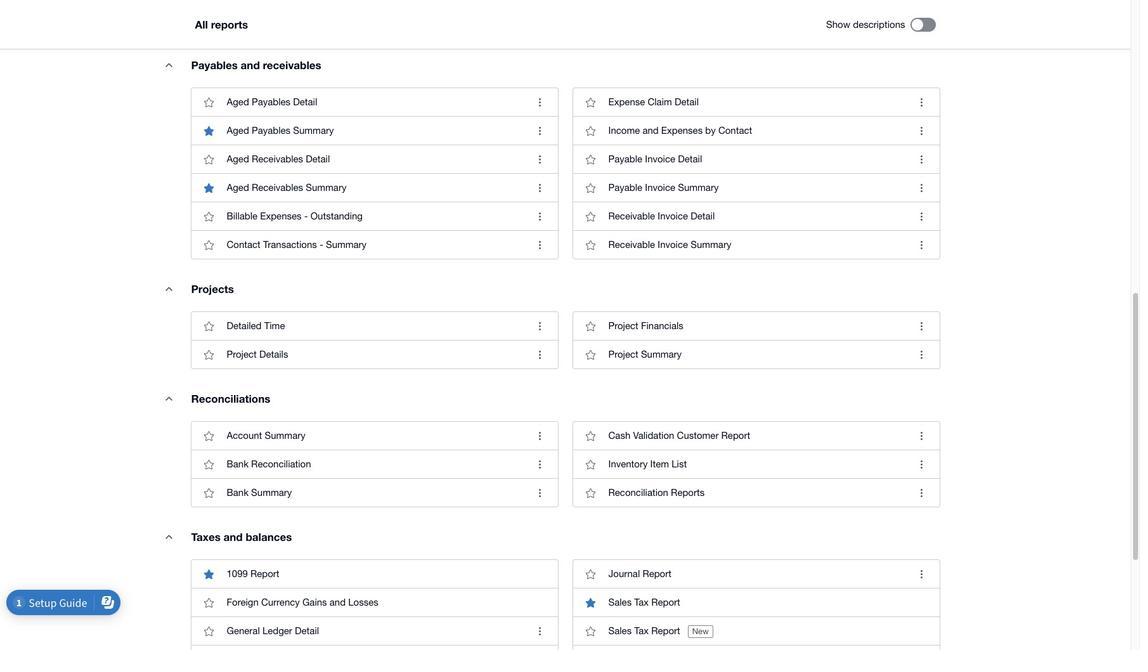 Task type: describe. For each thing, give the bounding box(es) containing it.
summary down financials
[[641, 349, 682, 360]]

project for project details
[[227, 349, 257, 360]]

sales inside "link"
[[609, 597, 632, 608]]

more options image for expense claim detail
[[909, 90, 935, 115]]

income
[[609, 125, 640, 136]]

losses
[[348, 597, 378, 608]]

and for taxes
[[224, 530, 243, 544]]

detailed time
[[227, 320, 285, 331]]

report inside "link"
[[652, 597, 680, 608]]

summary down receivable invoice detail link
[[691, 239, 732, 250]]

list
[[672, 459, 687, 469]]

receivable invoice summary
[[609, 239, 732, 250]]

asset
[[253, 15, 276, 26]]

aged payables summary
[[227, 125, 334, 136]]

invoice for receivable invoice detail
[[658, 211, 688, 221]]

bank reconciliation
[[227, 459, 311, 469]]

summary up receivable invoice detail
[[678, 182, 719, 193]]

favorite image for payable invoice detail
[[578, 147, 603, 172]]

aged receivables detail
[[227, 154, 330, 164]]

expand report group image for taxes and balances
[[156, 524, 182, 549]]

all
[[195, 18, 208, 31]]

income and expenses by contact link
[[573, 116, 940, 145]]

aged payables detail link
[[191, 88, 558, 116]]

expand report group image for payables and receivables
[[156, 52, 182, 78]]

aged receivables summary link
[[191, 173, 558, 202]]

report right 1099
[[251, 568, 279, 579]]

payable invoice summary
[[609, 182, 719, 193]]

more options image for payable invoice summary
[[909, 175, 935, 201]]

remove favorite image for 1099 report
[[196, 561, 222, 587]]

favorite image for income and expenses by contact
[[578, 118, 603, 143]]

favorite image for account summary
[[196, 423, 222, 449]]

fixed asset reconciliation link
[[191, 6, 558, 35]]

favorite image for payable invoice summary
[[578, 175, 603, 201]]

transactions
[[263, 239, 317, 250]]

detail for payable invoice detail
[[678, 154, 702, 164]]

general
[[227, 626, 260, 636]]

inventory
[[609, 459, 648, 469]]

favorite image for project summary
[[578, 342, 603, 367]]

receivable invoice summary link
[[573, 230, 940, 259]]

project details link
[[191, 340, 558, 369]]

more options image for account summary
[[527, 423, 553, 449]]

fixed asset reconciliation
[[227, 15, 339, 26]]

aged payables detail
[[227, 97, 317, 107]]

receivables
[[263, 58, 321, 72]]

general ledger detail link
[[191, 617, 558, 645]]

reconciliation reports link
[[573, 478, 940, 507]]

fixed
[[227, 15, 250, 26]]

aged payables summary link
[[191, 116, 558, 145]]

0 vertical spatial expenses
[[661, 125, 703, 136]]

more options image for contact transactions - summary
[[527, 232, 553, 258]]

payables for aged payables detail
[[252, 97, 291, 107]]

sales tax report inside "link"
[[609, 597, 680, 608]]

aged receivables summary
[[227, 182, 347, 193]]

outstanding
[[311, 211, 363, 221]]

inventory item list link
[[573, 450, 940, 478]]

detail for receivable invoice detail
[[691, 211, 715, 221]]

favorite image for receivable invoice summary
[[578, 232, 603, 258]]

aged for aged payables summary
[[227, 125, 249, 136]]

claim
[[648, 97, 672, 107]]

inventory item list
[[609, 459, 687, 469]]

payables and receivables
[[191, 58, 321, 72]]

summary down outstanding
[[326, 239, 367, 250]]

new
[[692, 627, 709, 636]]

cash
[[609, 430, 631, 441]]

currency
[[261, 597, 300, 608]]

project for project summary
[[609, 349, 639, 360]]

favorite image for inventory item list
[[578, 452, 603, 477]]

bank reconciliation link
[[191, 450, 558, 478]]

more options image for income and expenses by contact
[[909, 118, 935, 143]]

and right gains
[[330, 597, 346, 608]]

and for payables
[[241, 58, 260, 72]]

detailed time link
[[191, 312, 558, 340]]

2 tax from the top
[[634, 626, 649, 636]]

gains
[[303, 597, 327, 608]]

more options image for journal report
[[909, 561, 935, 587]]

invoice for payable invoice detail
[[645, 154, 676, 164]]

by
[[705, 125, 716, 136]]

journal report
[[609, 568, 672, 579]]

expand report group image for projects
[[156, 276, 182, 301]]

more options image for billable expenses - outstanding
[[527, 204, 553, 229]]

- for summary
[[320, 239, 323, 250]]

remove favorite image for sales tax report
[[578, 590, 603, 615]]

receivable invoice detail link
[[573, 202, 940, 230]]

detail for aged payables detail
[[293, 97, 317, 107]]

1 vertical spatial expenses
[[260, 211, 302, 221]]

receivable for receivable invoice detail
[[609, 211, 655, 221]]

more options image for aged payables detail
[[527, 90, 553, 115]]

taxes and balances
[[191, 530, 292, 544]]

invoice for payable invoice summary
[[645, 182, 676, 193]]

show
[[826, 19, 851, 30]]

favorite image for receivable invoice detail
[[578, 204, 603, 229]]

project financials
[[609, 320, 684, 331]]

1099 report
[[227, 568, 279, 579]]

time
[[264, 320, 285, 331]]

invoice for receivable invoice summary
[[658, 239, 688, 250]]

more options image for general ledger detail
[[527, 619, 553, 644]]

detailed
[[227, 320, 262, 331]]

sales tax report link
[[573, 588, 940, 617]]

favorite image for project financials
[[578, 313, 603, 339]]

report up the inventory item list link
[[722, 430, 750, 441]]

1 vertical spatial reconciliation
[[251, 459, 311, 469]]

all reports
[[195, 18, 248, 31]]

more options image for bank summary
[[527, 480, 553, 506]]

more options image for inventory item list
[[909, 452, 935, 477]]

favorite image for detailed time
[[196, 313, 222, 339]]

favorite image for contact transactions - summary
[[196, 232, 222, 258]]

2 sales tax report from the top
[[609, 626, 680, 636]]

receivable for receivable invoice summary
[[609, 239, 655, 250]]

1 vertical spatial contact
[[227, 239, 261, 250]]

cash validation customer report
[[609, 430, 750, 441]]

item
[[650, 459, 669, 469]]

contact transactions - summary
[[227, 239, 367, 250]]

reconciliation reports
[[609, 487, 705, 498]]

remove favorite image for aged receivables summary
[[196, 175, 222, 201]]

aged for aged payables detail
[[227, 97, 249, 107]]

summary up aged receivables detail
[[293, 125, 334, 136]]

foreign currency gains and losses
[[227, 597, 378, 608]]

expense claim detail link
[[573, 88, 940, 116]]

more options image for receivable invoice detail
[[909, 204, 935, 229]]

0 vertical spatial reconciliation
[[279, 15, 339, 26]]

payables for aged payables summary
[[252, 125, 291, 136]]

customer
[[677, 430, 719, 441]]

payable invoice detail link
[[573, 145, 940, 173]]

favorite image for bank reconciliation
[[196, 452, 222, 477]]

payable invoice summary link
[[573, 173, 940, 202]]

detail for aged receivables detail
[[306, 154, 330, 164]]

favorite image for journal report
[[578, 561, 603, 587]]



Task type: locate. For each thing, give the bounding box(es) containing it.
favorite image inside project details link
[[196, 342, 222, 367]]

account summary link
[[191, 422, 558, 450]]

foreign
[[227, 597, 259, 608]]

more options image inside 'general ledger detail' link
[[527, 619, 553, 644]]

report left new at the bottom of the page
[[652, 626, 680, 636]]

account summary
[[227, 430, 306, 441]]

receivables for detail
[[252, 154, 303, 164]]

descriptions
[[853, 19, 905, 30]]

1 vertical spatial payables
[[252, 97, 291, 107]]

receivable down payable invoice summary
[[609, 211, 655, 221]]

more options image
[[527, 90, 553, 115], [527, 118, 553, 143], [909, 118, 935, 143], [909, 175, 935, 201], [527, 204, 553, 229], [909, 204, 935, 229], [527, 232, 553, 258], [909, 232, 935, 258], [527, 313, 553, 339], [909, 313, 935, 339], [527, 342, 553, 367], [909, 342, 935, 367], [527, 423, 553, 449], [909, 561, 935, 587], [527, 647, 553, 650]]

expand report group image for reconciliations
[[156, 386, 182, 411]]

more options image for payable invoice detail
[[909, 147, 935, 172]]

more options image inside journal report link
[[909, 561, 935, 587]]

- for outstanding
[[304, 211, 308, 221]]

validation
[[633, 430, 674, 441]]

project summary link
[[573, 340, 940, 369]]

report right journal
[[643, 568, 672, 579]]

1 vertical spatial receivable
[[609, 239, 655, 250]]

1 vertical spatial -
[[320, 239, 323, 250]]

more options image inside the account summary link
[[527, 423, 553, 449]]

0 vertical spatial receivable
[[609, 211, 655, 221]]

1 sales tax report from the top
[[609, 597, 680, 608]]

favorite image inside aged payables detail link
[[196, 90, 222, 115]]

journal
[[609, 568, 640, 579]]

more options image
[[909, 90, 935, 115], [527, 147, 553, 172], [909, 147, 935, 172], [527, 175, 553, 201], [909, 423, 935, 449], [527, 452, 553, 477], [909, 452, 935, 477], [527, 480, 553, 506], [909, 480, 935, 506], [527, 619, 553, 644]]

1 receivable from the top
[[609, 211, 655, 221]]

1 vertical spatial payable
[[609, 182, 643, 193]]

2 expand report group image from the top
[[156, 386, 182, 411]]

0 horizontal spatial remove favorite image
[[196, 561, 222, 587]]

favorite image inside receivable invoice summary link
[[578, 232, 603, 258]]

favorite image inside contact transactions - summary link
[[196, 232, 222, 258]]

reconciliation right asset
[[279, 15, 339, 26]]

2 aged from the top
[[227, 125, 249, 136]]

payables down aged payables detail
[[252, 125, 291, 136]]

1 aged from the top
[[227, 97, 249, 107]]

expenses down aged receivables summary
[[260, 211, 302, 221]]

reconciliations
[[191, 392, 270, 405]]

1 vertical spatial remove favorite image
[[578, 590, 603, 615]]

expand report group image left projects
[[156, 276, 182, 301]]

more options image for project details
[[527, 342, 553, 367]]

detail up the receivable invoice summary
[[691, 211, 715, 221]]

more options image for detailed time
[[527, 313, 553, 339]]

0 vertical spatial remove favorite image
[[196, 118, 222, 143]]

favorite image inside the account summary link
[[196, 423, 222, 449]]

general ledger detail
[[227, 626, 319, 636]]

summary up outstanding
[[306, 182, 347, 193]]

payables
[[191, 58, 238, 72], [252, 97, 291, 107], [252, 125, 291, 136]]

contact transactions - summary link
[[191, 230, 558, 259]]

more options image for bank reconciliation
[[527, 452, 553, 477]]

- right transactions on the top left of the page
[[320, 239, 323, 250]]

0 vertical spatial expand report group image
[[156, 52, 182, 78]]

more options image inside "payable invoice summary" link
[[909, 175, 935, 201]]

favorite image for aged receivables detail
[[196, 147, 222, 172]]

aged receivables detail link
[[191, 145, 558, 173]]

payable for payable invoice summary
[[609, 182, 643, 193]]

reports
[[211, 18, 248, 31]]

1 vertical spatial sales
[[609, 626, 632, 636]]

reconciliation down inventory item list
[[609, 487, 668, 498]]

invoice up the receivable invoice summary
[[658, 211, 688, 221]]

project down detailed
[[227, 349, 257, 360]]

bank summary
[[227, 487, 292, 498]]

1 expand report group image from the top
[[156, 276, 182, 301]]

more options image inside aged receivables detail link
[[527, 147, 553, 172]]

more options image inside aged receivables summary link
[[527, 175, 553, 201]]

tax
[[634, 597, 649, 608], [634, 626, 649, 636]]

1 horizontal spatial contact
[[719, 125, 752, 136]]

expenses left by
[[661, 125, 703, 136]]

remove favorite image inside the 1099 report link
[[196, 561, 222, 587]]

favorite image for reconciliation reports
[[578, 480, 603, 506]]

0 vertical spatial remove favorite image
[[196, 561, 222, 587]]

1 payable from the top
[[609, 154, 643, 164]]

receivables for summary
[[252, 182, 303, 193]]

0 vertical spatial bank
[[227, 459, 249, 469]]

payable down payable invoice detail
[[609, 182, 643, 193]]

bank for bank summary
[[227, 487, 249, 498]]

1 horizontal spatial -
[[320, 239, 323, 250]]

reconciliation
[[279, 15, 339, 26], [251, 459, 311, 469], [609, 487, 668, 498]]

payable invoice detail
[[609, 154, 702, 164]]

report down journal report in the right of the page
[[652, 597, 680, 608]]

0 horizontal spatial -
[[304, 211, 308, 221]]

detail up aged receivables summary
[[306, 154, 330, 164]]

2 bank from the top
[[227, 487, 249, 498]]

aged for aged receivables summary
[[227, 182, 249, 193]]

more options image inside bank summary link
[[527, 480, 553, 506]]

favorite image inside "payable invoice summary" link
[[578, 175, 603, 201]]

favorite image inside payable invoice detail link
[[578, 147, 603, 172]]

taxes
[[191, 530, 221, 544]]

favorite image inside project summary link
[[578, 342, 603, 367]]

contact down billable
[[227, 239, 261, 250]]

project
[[609, 320, 639, 331], [227, 349, 257, 360], [609, 349, 639, 360]]

projects
[[191, 282, 234, 296]]

2 receivable from the top
[[609, 239, 655, 250]]

favorite image inside detailed time link
[[196, 313, 222, 339]]

remove favorite image for aged payables summary
[[196, 118, 222, 143]]

2 expand report group image from the top
[[156, 524, 182, 549]]

payables down all reports
[[191, 58, 238, 72]]

project summary
[[609, 349, 682, 360]]

0 horizontal spatial contact
[[227, 239, 261, 250]]

billable expenses - outstanding
[[227, 211, 363, 221]]

favorite image for cash validation customer report
[[578, 423, 603, 449]]

sales tax report down journal report in the right of the page
[[609, 597, 680, 608]]

foreign currency gains and losses link
[[191, 588, 558, 617]]

remove favorite image inside sales tax report "link"
[[578, 590, 603, 615]]

expenses
[[661, 125, 703, 136], [260, 211, 302, 221]]

invoice up payable invoice summary
[[645, 154, 676, 164]]

income and expenses by contact
[[609, 125, 752, 136]]

0 vertical spatial tax
[[634, 597, 649, 608]]

favorite image inside foreign currency gains and losses link
[[196, 590, 222, 615]]

remove favorite image
[[196, 118, 222, 143], [196, 175, 222, 201]]

bank down 'account' on the left
[[227, 459, 249, 469]]

- up the contact transactions - summary
[[304, 211, 308, 221]]

receivable down receivable invoice detail
[[609, 239, 655, 250]]

favorite image for project details
[[196, 342, 222, 367]]

more options image for aged receivables summary
[[527, 175, 553, 201]]

more options image inside reconciliation reports link
[[909, 480, 935, 506]]

expand report group image
[[156, 52, 182, 78], [156, 524, 182, 549]]

receivables down aged payables summary
[[252, 154, 303, 164]]

1 vertical spatial bank
[[227, 487, 249, 498]]

tax inside "link"
[[634, 597, 649, 608]]

expense claim detail
[[609, 97, 699, 107]]

favorite image
[[578, 90, 603, 115], [196, 147, 222, 172], [578, 147, 603, 172], [196, 313, 222, 339], [578, 313, 603, 339], [196, 342, 222, 367], [578, 342, 603, 367], [578, 480, 603, 506], [578, 619, 603, 644], [196, 647, 222, 650], [578, 647, 603, 650]]

0 vertical spatial receivables
[[252, 154, 303, 164]]

project down project financials
[[609, 349, 639, 360]]

project for project financials
[[609, 320, 639, 331]]

favorite image for foreign currency gains and losses
[[196, 590, 222, 615]]

-
[[304, 211, 308, 221], [320, 239, 323, 250]]

0 vertical spatial expand report group image
[[156, 276, 182, 301]]

favorite image for expense claim detail
[[578, 90, 603, 115]]

summary down the bank reconciliation
[[251, 487, 292, 498]]

more options image inside bank reconciliation link
[[527, 452, 553, 477]]

payables up aged payables summary
[[252, 97, 291, 107]]

1 tax from the top
[[634, 597, 649, 608]]

project up project summary
[[609, 320, 639, 331]]

ledger
[[263, 626, 292, 636]]

details
[[259, 349, 288, 360]]

favorite image for aged payables detail
[[196, 90, 222, 115]]

reports
[[671, 487, 705, 498]]

1 remove favorite image from the top
[[196, 118, 222, 143]]

journal report link
[[573, 560, 940, 588]]

aged down aged payables summary
[[227, 154, 249, 164]]

payable for payable invoice detail
[[609, 154, 643, 164]]

1 expand report group image from the top
[[156, 52, 182, 78]]

more options image inside cash validation customer report link
[[909, 423, 935, 449]]

balances
[[246, 530, 292, 544]]

more options image for aged payables summary
[[527, 118, 553, 143]]

invoice down receivable invoice detail
[[658, 239, 688, 250]]

project details
[[227, 349, 288, 360]]

0 vertical spatial -
[[304, 211, 308, 221]]

bank summary link
[[191, 478, 558, 507]]

contact
[[719, 125, 752, 136], [227, 239, 261, 250]]

more options image inside the inventory item list link
[[909, 452, 935, 477]]

expand report group image left reconciliations on the bottom of the page
[[156, 386, 182, 411]]

2 remove favorite image from the top
[[196, 175, 222, 201]]

more options image inside expense claim detail link
[[909, 90, 935, 115]]

more options image for reconciliation reports
[[909, 480, 935, 506]]

and right the income
[[643, 125, 659, 136]]

detail down income and expenses by contact
[[678, 154, 702, 164]]

bank
[[227, 459, 249, 469], [227, 487, 249, 498]]

payable
[[609, 154, 643, 164], [609, 182, 643, 193]]

favorite image inside reconciliation reports link
[[578, 480, 603, 506]]

detail down foreign currency gains and losses
[[295, 626, 319, 636]]

favorite image for billable expenses - outstanding
[[196, 204, 222, 229]]

favorite image inside the income and expenses by contact link
[[578, 118, 603, 143]]

1099 report link
[[191, 560, 558, 588]]

sales tax report
[[609, 597, 680, 608], [609, 626, 680, 636]]

billable expenses - outstanding link
[[191, 202, 558, 230]]

more options image inside contact transactions - summary link
[[527, 232, 553, 258]]

1 vertical spatial remove favorite image
[[196, 175, 222, 201]]

1 receivables from the top
[[252, 154, 303, 164]]

and for income
[[643, 125, 659, 136]]

and left receivables
[[241, 58, 260, 72]]

1 sales from the top
[[609, 597, 632, 608]]

more options image inside aged payables detail link
[[527, 90, 553, 115]]

1 vertical spatial sales tax report
[[609, 626, 680, 636]]

favorite image
[[196, 90, 222, 115], [578, 118, 603, 143], [578, 175, 603, 201], [196, 204, 222, 229], [578, 204, 603, 229], [196, 232, 222, 258], [578, 232, 603, 258], [196, 423, 222, 449], [578, 423, 603, 449], [196, 452, 222, 477], [578, 452, 603, 477], [196, 480, 222, 506], [578, 561, 603, 587], [196, 590, 222, 615], [196, 619, 222, 644]]

favorite image inside aged receivables detail link
[[196, 147, 222, 172]]

0 vertical spatial payable
[[609, 154, 643, 164]]

summary up the bank reconciliation
[[265, 430, 306, 441]]

more options image for aged receivables detail
[[527, 147, 553, 172]]

more options image for project summary
[[909, 342, 935, 367]]

2 receivables from the top
[[252, 182, 303, 193]]

detail
[[293, 97, 317, 107], [675, 97, 699, 107], [306, 154, 330, 164], [678, 154, 702, 164], [691, 211, 715, 221], [295, 626, 319, 636]]

detail for expense claim detail
[[675, 97, 699, 107]]

expense
[[609, 97, 645, 107]]

detail up aged payables summary
[[293, 97, 317, 107]]

1 bank from the top
[[227, 459, 249, 469]]

favorite image inside 'billable expenses - outstanding' link
[[196, 204, 222, 229]]

remove favorite image
[[196, 561, 222, 587], [578, 590, 603, 615]]

remove favorite image inside aged payables summary link
[[196, 118, 222, 143]]

show descriptions
[[826, 19, 905, 30]]

more options image inside the income and expenses by contact link
[[909, 118, 935, 143]]

billable
[[227, 211, 258, 221]]

2 vertical spatial reconciliation
[[609, 487, 668, 498]]

favorite image for general ledger detail
[[196, 619, 222, 644]]

aged down aged payables detail
[[227, 125, 249, 136]]

account
[[227, 430, 262, 441]]

1 horizontal spatial remove favorite image
[[578, 590, 603, 615]]

2 payable from the top
[[609, 182, 643, 193]]

receivable invoice detail
[[609, 211, 715, 221]]

receivables
[[252, 154, 303, 164], [252, 182, 303, 193]]

detail for general ledger detail
[[295, 626, 319, 636]]

1099
[[227, 568, 248, 579]]

more options image for receivable invoice summary
[[909, 232, 935, 258]]

project financials link
[[573, 312, 940, 340]]

1 vertical spatial receivables
[[252, 182, 303, 193]]

more options image for cash validation customer report
[[909, 423, 935, 449]]

0 vertical spatial sales tax report
[[609, 597, 680, 608]]

invoice
[[645, 154, 676, 164], [645, 182, 676, 193], [658, 211, 688, 221], [658, 239, 688, 250]]

favorite image inside project financials link
[[578, 313, 603, 339]]

payable down the income
[[609, 154, 643, 164]]

reconciliation down 'account summary' on the bottom left
[[251, 459, 311, 469]]

remove favorite image inside aged receivables summary link
[[196, 175, 222, 201]]

aged for aged receivables detail
[[227, 154, 249, 164]]

financials
[[641, 320, 684, 331]]

1 vertical spatial expand report group image
[[156, 386, 182, 411]]

receivables down aged receivables detail
[[252, 182, 303, 193]]

detail right claim
[[675, 97, 699, 107]]

favorite image inside journal report link
[[578, 561, 603, 587]]

more options image inside payable invoice detail link
[[909, 147, 935, 172]]

more options image inside receivable invoice detail link
[[909, 204, 935, 229]]

more options image inside receivable invoice summary link
[[909, 232, 935, 258]]

1 horizontal spatial expenses
[[661, 125, 703, 136]]

invoice up receivable invoice detail
[[645, 182, 676, 193]]

0 vertical spatial sales
[[609, 597, 632, 608]]

more options image for project financials
[[909, 313, 935, 339]]

aged down payables and receivables
[[227, 97, 249, 107]]

0 vertical spatial payables
[[191, 58, 238, 72]]

1 vertical spatial expand report group image
[[156, 524, 182, 549]]

and right taxes
[[224, 530, 243, 544]]

2 sales from the top
[[609, 626, 632, 636]]

more options image inside 'billable expenses - outstanding' link
[[527, 204, 553, 229]]

bank for bank reconciliation
[[227, 459, 249, 469]]

0 horizontal spatial expenses
[[260, 211, 302, 221]]

bank down the bank reconciliation
[[227, 487, 249, 498]]

0 vertical spatial contact
[[719, 125, 752, 136]]

favorite image for bank summary
[[196, 480, 222, 506]]

contact right by
[[719, 125, 752, 136]]

2 vertical spatial payables
[[252, 125, 291, 136]]

sales tax report left new at the bottom of the page
[[609, 626, 680, 636]]

1 vertical spatial tax
[[634, 626, 649, 636]]

aged
[[227, 97, 249, 107], [227, 125, 249, 136], [227, 154, 249, 164], [227, 182, 249, 193]]

aged up billable
[[227, 182, 249, 193]]

expand report group image
[[156, 276, 182, 301], [156, 386, 182, 411]]

favorite image inside expense claim detail link
[[578, 90, 603, 115]]

4 aged from the top
[[227, 182, 249, 193]]

3 aged from the top
[[227, 154, 249, 164]]

cash validation customer report link
[[573, 422, 940, 450]]

favorite image inside receivable invoice detail link
[[578, 204, 603, 229]]



Task type: vqa. For each thing, say whether or not it's contained in the screenshot.
2nd 2,644.60 link
no



